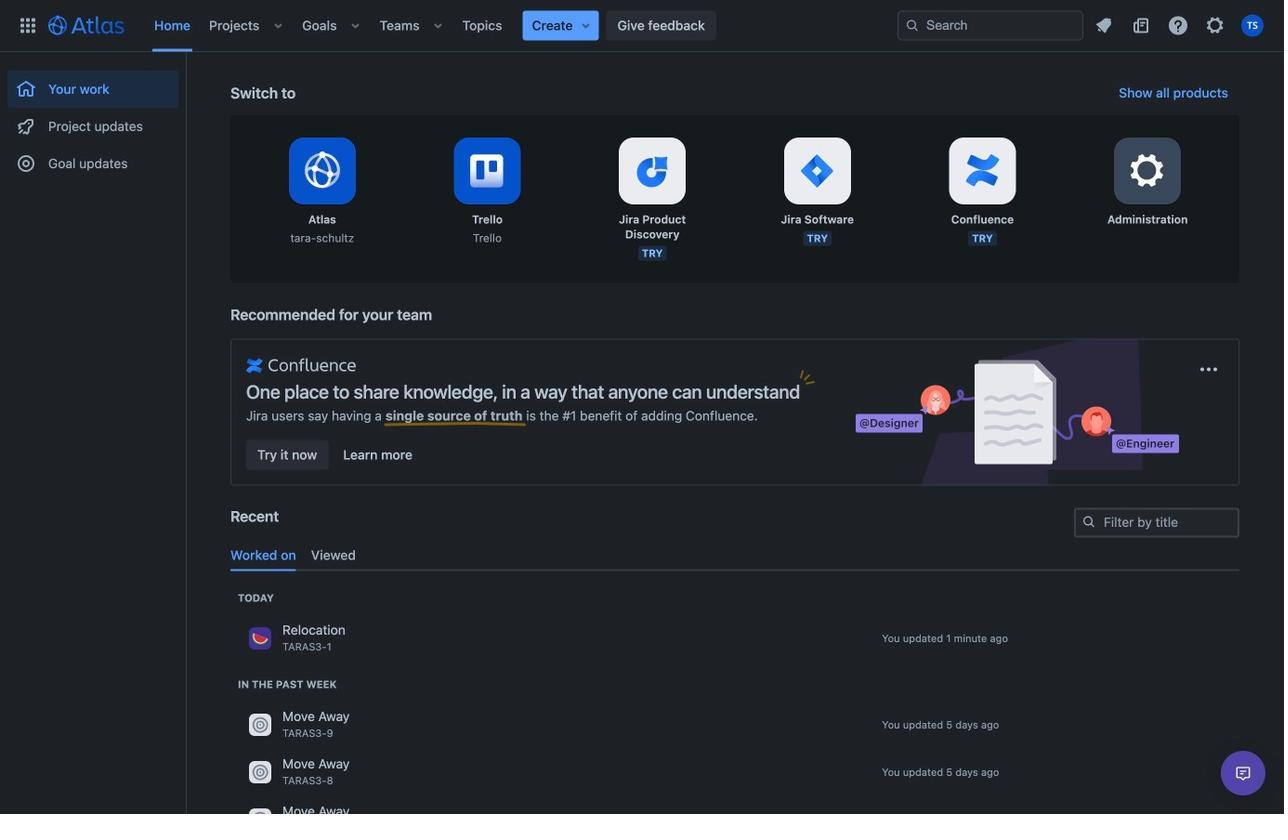Task type: vqa. For each thing, say whether or not it's contained in the screenshot.
Main content area, start typing to enter text. text field
no



Task type: describe. For each thing, give the bounding box(es) containing it.
search image
[[905, 18, 920, 33]]

Search field
[[898, 11, 1084, 40]]

2 townsquare image from the top
[[249, 808, 271, 814]]

cross-flow recommendation banner element
[[230, 305, 1240, 508]]

settings image
[[1205, 14, 1227, 37]]

1 townsquare image from the top
[[249, 627, 271, 650]]

2 townsquare image from the top
[[249, 761, 271, 783]]

account image
[[1242, 14, 1264, 37]]

switch to... image
[[17, 14, 39, 37]]



Task type: locate. For each thing, give the bounding box(es) containing it.
tab list
[[223, 540, 1247, 571]]

banner
[[0, 0, 1284, 52]]

top element
[[11, 0, 898, 52]]

Filter by title field
[[1076, 510, 1238, 536]]

0 vertical spatial townsquare image
[[249, 714, 271, 736]]

search image
[[1082, 514, 1097, 529]]

open intercom messenger image
[[1232, 762, 1255, 784]]

1 heading from the top
[[238, 591, 274, 605]]

1 vertical spatial townsquare image
[[249, 761, 271, 783]]

2 heading from the top
[[238, 677, 337, 692]]

1 vertical spatial heading
[[238, 677, 337, 692]]

townsquare image
[[249, 714, 271, 736], [249, 761, 271, 783]]

help image
[[1167, 14, 1190, 37]]

notifications image
[[1093, 14, 1115, 37]]

heading for 1st townsquare image from the top of the page
[[238, 591, 274, 605]]

0 vertical spatial townsquare image
[[249, 627, 271, 650]]

heading
[[238, 591, 274, 605], [238, 677, 337, 692]]

1 townsquare image from the top
[[249, 714, 271, 736]]

confluence image
[[246, 355, 356, 377], [246, 355, 356, 377]]

townsquare image
[[249, 627, 271, 650], [249, 808, 271, 814]]

None search field
[[898, 11, 1084, 40]]

0 vertical spatial heading
[[238, 591, 274, 605]]

heading for 2nd townsquare icon from the bottom of the page
[[238, 677, 337, 692]]

settings image
[[1126, 149, 1170, 193]]

group
[[7, 52, 178, 188]]

1 vertical spatial townsquare image
[[249, 808, 271, 814]]



